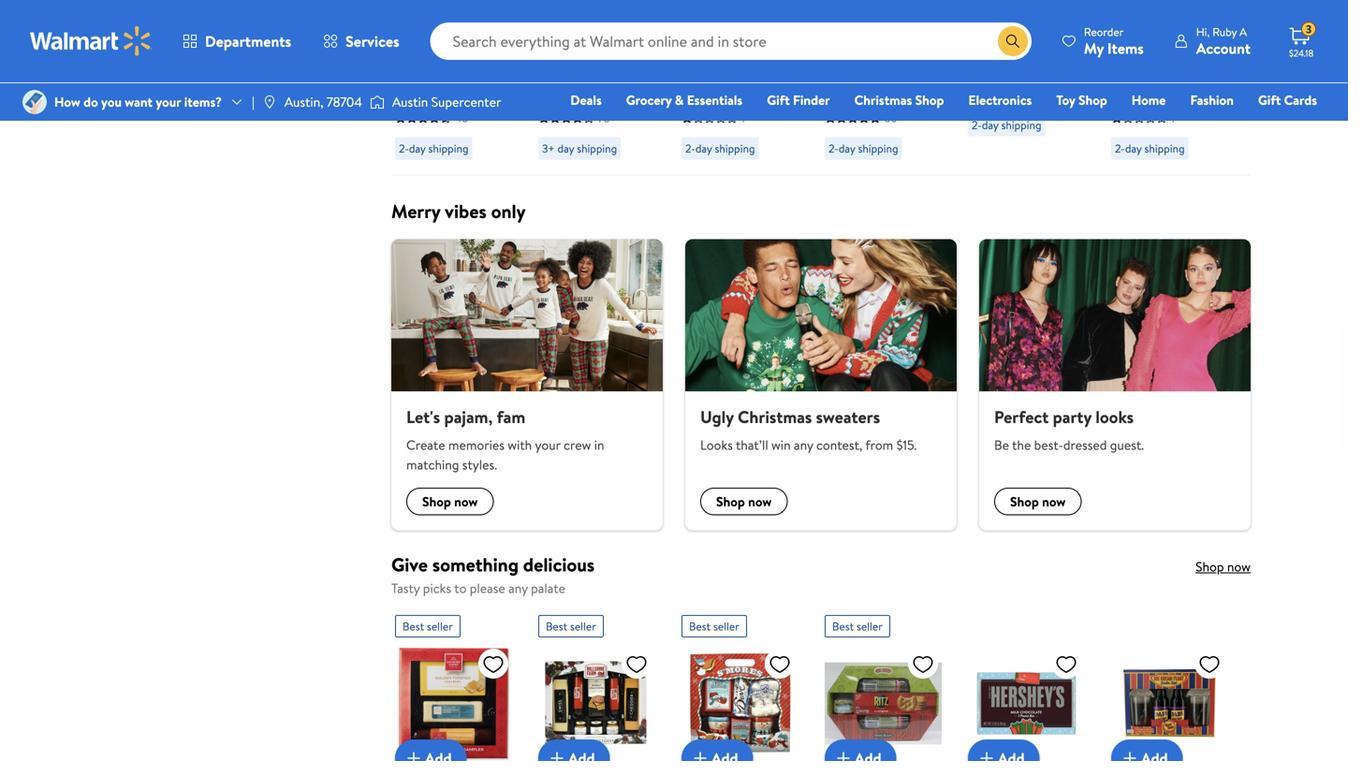 Task type: vqa. For each thing, say whether or not it's contained in the screenshot.


Task type: locate. For each thing, give the bounding box(es) containing it.
day up ft,
[[839, 141, 856, 157]]

pre-
[[825, 41, 853, 62], [616, 62, 644, 82]]

with inside let's pajam, fam create memories with your crew in matching styles.
[[508, 436, 532, 454]]

best up the old wisconsin holiday gift sampler 'image'
[[833, 619, 854, 635]]

1 horizontal spatial gift
[[1259, 91, 1282, 109]]

your left crew
[[535, 436, 561, 454]]

3+ day shipping
[[542, 141, 617, 157]]

2 gift from the left
[[1259, 91, 1282, 109]]

fir
[[910, 82, 927, 103]]

3 add to cart image from the left
[[833, 748, 855, 761]]

picks
[[423, 579, 452, 598]]

4 add to cart image from the left
[[1119, 748, 1142, 761]]

$164.00
[[968, 20, 1012, 38]]

toy
[[1057, 91, 1076, 109]]

grocery & essentials
[[626, 91, 743, 109]]

finder
[[793, 91, 830, 109]]

tree,
[[607, 144, 638, 165], [894, 144, 925, 165]]

fashion link
[[1182, 90, 1243, 110]]

add to cart image
[[689, 748, 712, 761], [976, 748, 998, 761]]

gift
[[767, 91, 790, 109], [1259, 91, 1282, 109]]

0 horizontal spatial tree,
[[607, 144, 638, 165]]

holiday inside $149.00 pre-lit 280 led multi-color lights ozark fir cashmere artificial christmas tree, 7.5 ft, by holiday time
[[883, 165, 932, 185]]

day
[[982, 117, 999, 133], [409, 141, 426, 157], [558, 141, 574, 157], [696, 141, 712, 157], [839, 141, 856, 157], [1126, 141, 1142, 157]]

3 best seller from the left
[[689, 619, 740, 635]]

now inside ugly christmas sweaters list item
[[748, 493, 772, 511]]

$388.00
[[539, 20, 585, 38]]

1 horizontal spatial any
[[794, 436, 814, 454]]

2- up 7.5
[[829, 141, 839, 157]]

departments
[[205, 31, 291, 52]]

$99.00
[[1112, 20, 1150, 38]]

inflatables
[[682, 62, 749, 82]]

1 best from the left
[[403, 619, 424, 635]]

debit
[[1206, 117, 1238, 135]]

0 horizontal spatial add to cart image
[[689, 748, 712, 761]]

$24.18
[[1290, 47, 1314, 59]]

2-day shipping up base,
[[399, 141, 469, 157]]

2-day shipping for airblown inflatables christmas mandalorian razor crest
[[686, 141, 755, 157]]

$79.00 7 ft bridgeport spruce artificial christmas tree with 300 warm white led, metal hinges & foldable base, by holiday time
[[395, 20, 512, 206]]

crest
[[722, 123, 758, 144]]

3 seller from the left
[[714, 619, 740, 635]]

0 horizontal spatial pre-
[[616, 62, 644, 82]]

lights up outdoor
[[1112, 103, 1151, 123]]

4 best seller from the left
[[833, 619, 883, 635]]

1 seller from the left
[[427, 619, 453, 635]]

your inside let's pajam, fam create memories with your crew in matching styles.
[[535, 436, 561, 454]]

tree
[[1180, 62, 1208, 82], [464, 82, 491, 103]]

lit left twinkly
[[539, 82, 555, 103]]

lights for multi-
[[825, 82, 864, 103]]

best for the hickory farms holiday farmhouse bites sampler gift 8 oz - 3 pieces image
[[403, 619, 424, 635]]

by down 'snowman'
[[1049, 103, 1064, 123]]

with for 10ft
[[1112, 82, 1140, 103]]

razor
[[682, 123, 718, 144]]

product group containing set of 3, light-up led snowman family decoration, by holiday time
[[968, 0, 1086, 167]]

2 horizontal spatial led
[[968, 62, 996, 82]]

fashion
[[1191, 91, 1234, 109]]

0 horizontal spatial  image
[[22, 90, 47, 114]]

1 vertical spatial lit
[[539, 82, 555, 103]]

2-day shipping
[[972, 117, 1042, 133], [399, 141, 469, 157], [686, 141, 755, 157], [829, 141, 899, 157], [1116, 141, 1185, 157]]

best seller down the palate
[[546, 619, 597, 635]]

3 best from the left
[[689, 619, 711, 635]]

2-
[[972, 117, 982, 133], [399, 141, 409, 157], [686, 141, 696, 157], [829, 141, 839, 157], [1116, 141, 1126, 157]]

lights inside $99.00 10ft tall christmas tree with programmed lights holiday time christmas outdoor decor
[[1112, 103, 1151, 123]]

best seller for dove chocolate s'mores 2 mug boxed christmas gift set, 8.94oz image on the right bottom
[[689, 619, 740, 635]]

day right 3+
[[558, 141, 574, 157]]

add to favorites list, hillshire farm dlx meat and cheese assortment holiday boxed gift set, 23.5oz image
[[626, 653, 648, 676]]

2 add to cart image from the left
[[546, 748, 569, 761]]

1 best seller from the left
[[403, 619, 453, 635]]

add to cart image for hershey's milk chocolate christmas candy, bulk bar 3 lb "image"
[[976, 748, 998, 761]]

artificial inside $388.00 evergreen classics 7.5' pre- lit twinkly carolina spruce artificial christmas tree, app-controlled rgb led lights
[[539, 123, 594, 144]]

2 best from the left
[[546, 619, 568, 635]]

day left 'crest'
[[696, 141, 712, 157]]

$208.56 airblown inflatables christmas mandalorian razor crest
[[682, 20, 762, 144]]

holiday inside $99.00 10ft tall christmas tree with programmed lights holiday time christmas outdoor decor
[[1154, 103, 1203, 123]]

pre- right "7.5'"
[[616, 62, 644, 82]]

seller down picks
[[427, 619, 453, 635]]

0 horizontal spatial artificial
[[444, 62, 499, 82]]

1 horizontal spatial lights
[[825, 82, 864, 103]]

product group
[[395, 0, 512, 206], [539, 0, 656, 206], [682, 0, 799, 167], [825, 0, 942, 206], [968, 0, 1086, 167], [1112, 0, 1229, 167], [395, 608, 512, 761], [539, 608, 656, 761], [682, 608, 799, 761], [825, 608, 942, 761]]

2- down registry on the top of page
[[1116, 141, 1126, 157]]

gift for finder
[[767, 91, 790, 109]]

2 add to cart image from the left
[[976, 748, 998, 761]]

shop
[[916, 91, 945, 109], [1079, 91, 1108, 109], [422, 493, 451, 511], [717, 493, 745, 511], [1011, 493, 1039, 511], [1196, 558, 1225, 576]]

day up base,
[[409, 141, 426, 157]]

Walmart Site-Wide search field
[[431, 22, 1032, 60]]

4 best from the left
[[833, 619, 854, 635]]

shop now
[[422, 493, 478, 511], [717, 493, 772, 511], [1011, 493, 1066, 511], [1196, 558, 1251, 576]]

1 1 from the left
[[742, 110, 745, 126]]

holiday inside $79.00 7 ft bridgeport spruce artificial christmas tree with 300 warm white led, metal hinges & foldable base, by holiday time
[[452, 165, 500, 185]]

departments button
[[167, 19, 307, 64]]

seller up dove chocolate s'mores 2 mug boxed christmas gift set, 8.94oz image on the right bottom
[[714, 619, 740, 635]]

tree up fashion
[[1180, 62, 1208, 82]]

1 horizontal spatial  image
[[370, 93, 385, 111]]

0 horizontal spatial spruce
[[395, 62, 440, 82]]

1 horizontal spatial add to cart image
[[976, 748, 998, 761]]

any left the palate
[[509, 579, 528, 598]]

ruby
[[1213, 24, 1238, 40]]

2- up base,
[[399, 141, 409, 157]]

christmas inside $149.00 pre-lit 280 led multi-color lights ozark fir cashmere artificial christmas tree, 7.5 ft, by holiday time
[[825, 144, 890, 165]]

add to favorites list, old wisconsin holiday gift sampler image
[[912, 653, 935, 676]]

seller for dove chocolate s'mores 2 mug boxed christmas gift set, 8.94oz image on the right bottom
[[714, 619, 740, 635]]

1 add to cart image from the left
[[403, 748, 425, 761]]

day for airblown inflatables christmas mandalorian razor crest
[[696, 141, 712, 157]]

add to cart image for the hickory farms holiday farmhouse bites sampler gift 8 oz - 3 pieces image
[[403, 748, 425, 761]]

lit inside $388.00 evergreen classics 7.5' pre- lit twinkly carolina spruce artificial christmas tree, app-controlled rgb led lights
[[539, 82, 555, 103]]

0 vertical spatial any
[[794, 436, 814, 454]]

lights down 3+ day shipping
[[603, 185, 642, 206]]

led
[[902, 41, 930, 62], [968, 62, 996, 82], [572, 185, 599, 206]]

how
[[54, 93, 80, 111]]

you
[[101, 93, 122, 111]]

let's pajam, fam list item
[[380, 239, 674, 531]]

1 horizontal spatial led
[[902, 41, 930, 62]]

1 vertical spatial spruce
[[596, 103, 641, 123]]

be
[[995, 436, 1010, 454]]

0 horizontal spatial lit
[[539, 82, 555, 103]]

time inside $164.00 set of 3, light-up led snowman family decoration, by holiday time
[[1020, 123, 1052, 144]]

best seller for the old wisconsin holiday gift sampler 'image'
[[833, 619, 883, 635]]

app-
[[539, 165, 571, 185]]

1 vertical spatial your
[[535, 436, 561, 454]]

day down electronics link
[[982, 117, 999, 133]]

2- down mandalorian
[[686, 141, 696, 157]]

list
[[380, 239, 1263, 531]]

christmas inside $208.56 airblown inflatables christmas mandalorian razor crest
[[682, 82, 747, 103]]

perfect party looks be the best-dressed guest.
[[995, 406, 1145, 454]]

0 horizontal spatial your
[[156, 93, 181, 111]]

perfect
[[995, 406, 1049, 429]]

seller down delicious
[[570, 619, 597, 635]]

tall
[[1143, 41, 1164, 62]]

1 horizontal spatial by
[[864, 165, 879, 185]]

shipping up controlled
[[577, 141, 617, 157]]

led up electronics
[[968, 62, 996, 82]]

$79.00
[[395, 20, 433, 38]]

0 horizontal spatial by
[[433, 165, 448, 185]]

 image right the 78704
[[370, 93, 385, 111]]

0 horizontal spatial 1
[[742, 110, 745, 126]]

led inside $164.00 set of 3, light-up led snowman family decoration, by holiday time
[[968, 62, 996, 82]]

pre- down $149.00
[[825, 41, 853, 62]]

Search search field
[[431, 22, 1032, 60]]

& right hinges
[[444, 144, 454, 165]]

add to cart image for hillshire farm dlx meat and cheese assortment holiday boxed gift set, 23.5oz image at the left of page
[[546, 748, 569, 761]]

led right rgb
[[572, 185, 599, 206]]

styles.
[[463, 456, 497, 474]]

0 horizontal spatial gift
[[767, 91, 790, 109]]

shipping down mandalorian
[[715, 141, 755, 157]]

foldable
[[457, 144, 512, 165]]

2 tree, from the left
[[894, 144, 925, 165]]

artificial down deals
[[539, 123, 594, 144]]

0 horizontal spatial tree
[[464, 82, 491, 103]]

2 seller from the left
[[570, 619, 597, 635]]

by right ft,
[[864, 165, 879, 185]]

lights left ozark
[[825, 82, 864, 103]]

best down the palate
[[546, 619, 568, 635]]

outdoor
[[1112, 144, 1168, 165]]

0 horizontal spatial any
[[509, 579, 528, 598]]

shop now inside perfect party looks list item
[[1011, 493, 1066, 511]]

time down 'cashmere'
[[825, 185, 857, 206]]

essentials
[[687, 91, 743, 109]]

reorder my items
[[1084, 24, 1144, 59]]

let's pajam, fam create memories with your crew in matching styles.
[[407, 406, 605, 474]]

seller up the old wisconsin holiday gift sampler 'image'
[[857, 619, 883, 635]]

gift inside gift finder link
[[767, 91, 790, 109]]

time inside $79.00 7 ft bridgeport spruce artificial christmas tree with 300 warm white led, metal hinges & foldable base, by holiday time
[[395, 185, 427, 206]]

registry link
[[1094, 116, 1158, 136]]

sweaters
[[816, 406, 881, 429]]

old wisconsin holiday gift sampler image
[[825, 646, 942, 761]]

tree, down 78
[[607, 144, 638, 165]]

0 horizontal spatial &
[[444, 144, 454, 165]]

austin
[[392, 93, 428, 111]]

ugly christmas sweaters list item
[[674, 239, 968, 531]]

now inside let's pajam, fam list item
[[454, 493, 478, 511]]

0 horizontal spatial led
[[572, 185, 599, 206]]

product group containing 7 ft bridgeport spruce artificial christmas tree with 300 warm white led, metal hinges & foldable base, by holiday time
[[395, 0, 512, 206]]

1 horizontal spatial tree,
[[894, 144, 925, 165]]

pre- inside $388.00 evergreen classics 7.5' pre- lit twinkly carolina spruce artificial christmas tree, app-controlled rgb led lights
[[616, 62, 644, 82]]

1 vertical spatial &
[[444, 144, 454, 165]]

vibes
[[445, 198, 487, 225]]

best seller for hillshire farm dlx meat and cheese assortment holiday boxed gift set, 23.5oz image at the left of page
[[546, 619, 597, 635]]

gift cards registry
[[1102, 91, 1318, 135]]

shipping down 48 at left top
[[429, 141, 469, 157]]

0 vertical spatial spruce
[[395, 62, 440, 82]]

matching
[[407, 456, 459, 474]]

base,
[[395, 165, 429, 185]]

account
[[1197, 38, 1251, 59]]

2 best seller from the left
[[546, 619, 597, 635]]

shipping down one
[[1145, 141, 1185, 157]]

list containing let's pajam, fam
[[380, 239, 1263, 531]]

0 vertical spatial &
[[675, 91, 684, 109]]

2 horizontal spatial by
[[1049, 103, 1064, 123]]

day for pre-lit 280 led multi-color lights ozark fir cashmere artificial christmas tree, 7.5 ft, by holiday time
[[839, 141, 856, 157]]

seller for the old wisconsin holiday gift sampler 'image'
[[857, 619, 883, 635]]

lights inside $149.00 pre-lit 280 led multi-color lights ozark fir cashmere artificial christmas tree, 7.5 ft, by holiday time
[[825, 82, 864, 103]]

 image left how
[[22, 90, 47, 114]]

shipping
[[1002, 117, 1042, 133], [429, 141, 469, 157], [577, 141, 617, 157], [715, 141, 755, 157], [858, 141, 899, 157], [1145, 141, 1185, 157]]

1 horizontal spatial artificial
[[539, 123, 594, 144]]

2 horizontal spatial artificial
[[825, 123, 881, 144]]

$149.00 pre-lit 280 led multi-color lights ozark fir cashmere artificial christmas tree, 7.5 ft, by holiday time
[[825, 20, 932, 206]]

& right grocery
[[675, 91, 684, 109]]

0 horizontal spatial lights
[[603, 185, 642, 206]]

shop inside perfect party looks list item
[[1011, 493, 1039, 511]]

1 down essentials
[[742, 110, 745, 126]]

1 down programmed
[[1172, 110, 1175, 126]]

$164.00 set of 3, light-up led snowman family decoration, by holiday time
[[968, 20, 1080, 144]]

artificial up supercenter
[[444, 62, 499, 82]]

artificial up ft,
[[825, 123, 881, 144]]

best down tasty
[[403, 619, 424, 635]]

lit
[[853, 41, 870, 62], [539, 82, 555, 103]]

electronics
[[969, 91, 1032, 109]]

product group containing airblown inflatables christmas mandalorian razor crest
[[682, 0, 799, 167]]

1 horizontal spatial spruce
[[596, 103, 641, 123]]

with inside $99.00 10ft tall christmas tree with programmed lights holiday time christmas outdoor decor
[[1112, 82, 1140, 103]]

& inside "grocery & essentials" link
[[675, 91, 684, 109]]

best up dove chocolate s'mores 2 mug boxed christmas gift set, 8.94oz image on the right bottom
[[689, 619, 711, 635]]

1 vertical spatial any
[[509, 579, 528, 598]]

shipping for 10ft tall christmas tree with programmed lights holiday time christmas outdoor decor
[[1145, 141, 1185, 157]]

shop now inside ugly christmas sweaters list item
[[717, 493, 772, 511]]

austin,
[[285, 93, 324, 111]]

my
[[1084, 38, 1104, 59]]

2 1 from the left
[[1172, 110, 1175, 126]]

walmart image
[[30, 26, 152, 56]]

led right 280
[[902, 41, 930, 62]]

1 horizontal spatial your
[[535, 436, 561, 454]]

win
[[772, 436, 791, 454]]

1 horizontal spatial pre-
[[825, 41, 853, 62]]

2-day shipping for pre-lit 280 led multi-color lights ozark fir cashmere artificial christmas tree, 7.5 ft, by holiday time
[[829, 141, 899, 157]]

seller for hillshire farm dlx meat and cheese assortment holiday boxed gift set, 23.5oz image at the left of page
[[570, 619, 597, 635]]

gift left finder
[[767, 91, 790, 109]]

looks
[[701, 436, 733, 454]]

time down hinges
[[395, 185, 427, 206]]

your right want
[[156, 93, 181, 111]]

add to cart image for the old wisconsin holiday gift sampler 'image'
[[833, 748, 855, 761]]

tree up 48 at left top
[[464, 82, 491, 103]]

shop now inside let's pajam, fam list item
[[422, 493, 478, 511]]

shipping for pre-lit 280 led multi-color lights ozark fir cashmere artificial christmas tree, 7.5 ft, by holiday time
[[858, 141, 899, 157]]

2-day shipping down registry on the top of page
[[1116, 141, 1185, 157]]

0 vertical spatial lit
[[853, 41, 870, 62]]

 image
[[262, 95, 277, 110]]

add to favorites list, hershey's milk chocolate christmas candy, bulk bar 3 lb image
[[1056, 653, 1078, 676]]

decor
[[1172, 144, 1212, 165]]

memories
[[449, 436, 505, 454]]

best seller down picks
[[403, 619, 453, 635]]

now inside perfect party looks list item
[[1043, 493, 1066, 511]]

deals
[[571, 91, 602, 109]]

holiday inside $164.00 set of 3, light-up led snowman family decoration, by holiday time
[[968, 123, 1017, 144]]

lit left 280
[[853, 41, 870, 62]]

day for 7 ft bridgeport spruce artificial christmas tree with 300 warm white led, metal hinges & foldable base, by holiday time
[[409, 141, 426, 157]]

280
[[873, 41, 899, 62]]

with down fam
[[508, 436, 532, 454]]

search icon image
[[1006, 34, 1021, 49]]

1 horizontal spatial tree
[[1180, 62, 1208, 82]]

day down registry on the top of page
[[1126, 141, 1142, 157]]

time inside $99.00 10ft tall christmas tree with programmed lights holiday time christmas outdoor decor
[[1112, 123, 1143, 144]]

1 gift from the left
[[767, 91, 790, 109]]

1 horizontal spatial 1
[[1172, 110, 1175, 126]]

shipping for 7 ft bridgeport spruce artificial christmas tree with 300 warm white led, metal hinges & foldable base, by holiday time
[[429, 141, 469, 157]]

shipping down 36
[[858, 141, 899, 157]]

tree inside $79.00 7 ft bridgeport spruce artificial christmas tree with 300 warm white led, metal hinges & foldable base, by holiday time
[[464, 82, 491, 103]]

2- for pre-lit 280 led multi-color lights ozark fir cashmere artificial christmas tree, 7.5 ft, by holiday time
[[829, 141, 839, 157]]

with up registry on the top of page
[[1112, 82, 1140, 103]]

home
[[1132, 91, 1167, 109]]

best seller up the old wisconsin holiday gift sampler 'image'
[[833, 619, 883, 635]]

1 horizontal spatial &
[[675, 91, 684, 109]]

with left 300
[[395, 103, 423, 123]]

1 tree, from the left
[[607, 144, 638, 165]]

1 horizontal spatial with
[[508, 436, 532, 454]]

mandalorian
[[682, 103, 762, 123]]

4 seller from the left
[[857, 619, 883, 635]]

2 horizontal spatial lights
[[1112, 103, 1151, 123]]

light-
[[1026, 41, 1064, 62]]

2-day shipping down mandalorian
[[686, 141, 755, 157]]

gift inside gift cards registry
[[1259, 91, 1282, 109]]

7.5'
[[593, 62, 612, 82]]

2- for 10ft tall christmas tree with programmed lights holiday time christmas outdoor decor
[[1116, 141, 1126, 157]]

time down electronics link
[[1020, 123, 1052, 144]]

christmas shop link
[[846, 90, 953, 110]]

classics
[[539, 62, 589, 82]]

time down home link
[[1112, 123, 1143, 144]]

gift left cards on the top right of the page
[[1259, 91, 1282, 109]]

0 vertical spatial your
[[156, 93, 181, 111]]

let's
[[407, 406, 440, 429]]

ugly christmas sweaters looks that'll win any contest, from $15.
[[701, 406, 917, 454]]

want
[[125, 93, 153, 111]]

2 horizontal spatial with
[[1112, 82, 1140, 103]]

tree, down 36
[[894, 144, 925, 165]]

add to cart image
[[403, 748, 425, 761], [546, 748, 569, 761], [833, 748, 855, 761], [1119, 748, 1142, 761]]

evergreen
[[539, 41, 605, 62]]

now for pajam,
[[454, 493, 478, 511]]

1 add to cart image from the left
[[689, 748, 712, 761]]

best seller up dove chocolate s'mores 2 mug boxed christmas gift set, 8.94oz image on the right bottom
[[689, 619, 740, 635]]

hi,
[[1197, 24, 1210, 40]]

any right the win
[[794, 436, 814, 454]]

0 horizontal spatial with
[[395, 103, 423, 123]]

add to favorites list, dove chocolate s'mores 2 mug boxed christmas gift set, 8.94oz image
[[769, 653, 791, 676]]

by right base,
[[433, 165, 448, 185]]

1 horizontal spatial lit
[[853, 41, 870, 62]]

delicious
[[523, 552, 595, 578]]

 image
[[22, 90, 47, 114], [370, 93, 385, 111]]

2-day shipping up ft,
[[829, 141, 899, 157]]

artificial
[[444, 62, 499, 82], [539, 123, 594, 144], [825, 123, 881, 144]]

give
[[392, 552, 428, 578]]



Task type: describe. For each thing, give the bounding box(es) containing it.
snowman
[[999, 62, 1062, 82]]

with inside $79.00 7 ft bridgeport spruce artificial christmas tree with 300 warm white led, metal hinges & foldable base, by holiday time
[[395, 103, 423, 123]]

hickory farms holiday farmhouse bites sampler gift 8 oz - 3 pieces image
[[395, 646, 512, 761]]

in
[[595, 436, 605, 454]]

7.5
[[825, 165, 842, 185]]

48
[[455, 110, 468, 126]]

any inside ugly christmas sweaters looks that'll win any contest, from $15.
[[794, 436, 814, 454]]

by inside $164.00 set of 3, light-up led snowman family decoration, by holiday time
[[1049, 103, 1064, 123]]

christmas inside ugly christmas sweaters looks that'll win any contest, from $15.
[[738, 406, 812, 429]]

2-day shipping down electronics link
[[972, 117, 1042, 133]]

austin, 78704
[[285, 93, 362, 111]]

tree, inside $388.00 evergreen classics 7.5' pre- lit twinkly carolina spruce artificial christmas tree, app-controlled rgb led lights
[[607, 144, 638, 165]]

please
[[470, 579, 506, 598]]

& inside $79.00 7 ft bridgeport spruce artificial christmas tree with 300 warm white led, metal hinges & foldable base, by holiday time
[[444, 144, 454, 165]]

shop now for christmas
[[717, 493, 772, 511]]

that'll
[[736, 436, 769, 454]]

78
[[599, 110, 610, 126]]

7
[[395, 41, 403, 62]]

add to cart image for holiday ice cream float gift set, 24 oz. 4 piece, 1 count per pack image at the right bottom of page
[[1119, 748, 1142, 761]]

day for 10ft tall christmas tree with programmed lights holiday time christmas outdoor decor
[[1126, 141, 1142, 157]]

only
[[491, 198, 526, 225]]

best for hillshire farm dlx meat and cheese assortment holiday boxed gift set, 23.5oz image at the left of page
[[546, 619, 568, 635]]

shop now link
[[1196, 558, 1251, 576]]

artificial inside $149.00 pre-lit 280 led multi-color lights ozark fir cashmere artificial christmas tree, 7.5 ft, by holiday time
[[825, 123, 881, 144]]

2- down electronics link
[[972, 117, 982, 133]]

led inside $388.00 evergreen classics 7.5' pre- lit twinkly carolina spruce artificial christmas tree, app-controlled rgb led lights
[[572, 185, 599, 206]]

best for the old wisconsin holiday gift sampler 'image'
[[833, 619, 854, 635]]

78704
[[327, 93, 362, 111]]

white
[[395, 123, 434, 144]]

2- for airblown inflatables christmas mandalorian razor crest
[[686, 141, 696, 157]]

set
[[968, 41, 990, 62]]

one debit
[[1174, 117, 1238, 135]]

add to favorites list, holiday ice cream float gift set, 24 oz. 4 piece, 1 count per pack image
[[1199, 653, 1221, 676]]

add to favorites list, hickory farms holiday farmhouse bites sampler gift 8 oz - 3 pieces image
[[482, 653, 505, 676]]

to
[[455, 579, 467, 598]]

36
[[885, 110, 897, 126]]

ft
[[406, 41, 417, 62]]

ozark
[[868, 82, 906, 103]]

tasty
[[392, 579, 420, 598]]

 image for austin supercenter
[[370, 93, 385, 111]]

shop inside ugly christmas sweaters list item
[[717, 493, 745, 511]]

guest.
[[1111, 436, 1145, 454]]

tree, inside $149.00 pre-lit 280 led multi-color lights ozark fir cashmere artificial christmas tree, 7.5 ft, by holiday time
[[894, 144, 925, 165]]

|
[[252, 93, 255, 111]]

a
[[1240, 24, 1248, 40]]

multi-
[[825, 62, 864, 82]]

give something delicious tasty picks to please any palate
[[392, 552, 595, 598]]

fam
[[497, 406, 526, 429]]

shipping for airblown inflatables christmas mandalorian razor crest
[[715, 141, 755, 157]]

deals link
[[562, 90, 610, 110]]

led,
[[437, 123, 468, 144]]

2-day shipping for 7 ft bridgeport spruce artificial christmas tree with 300 warm white led, metal hinges & foldable base, by holiday time
[[399, 141, 469, 157]]

tree inside $99.00 10ft tall christmas tree with programmed lights holiday time christmas outdoor decor
[[1180, 62, 1208, 82]]

decoration,
[[968, 103, 1045, 123]]

shop inside let's pajam, fam list item
[[422, 493, 451, 511]]

gift cards link
[[1250, 90, 1326, 110]]

programmed
[[1143, 82, 1228, 103]]

add to cart image for dove chocolate s'mores 2 mug boxed christmas gift set, 8.94oz image on the right bottom
[[689, 748, 712, 761]]

$15.
[[897, 436, 917, 454]]

merry vibes only
[[392, 198, 526, 225]]

family
[[968, 82, 1010, 103]]

grocery & essentials link
[[618, 90, 751, 110]]

gift finder
[[767, 91, 830, 109]]

3,
[[1011, 41, 1022, 62]]

product group containing pre-lit 280 led multi-color lights ozark fir cashmere artificial christmas tree, 7.5 ft, by holiday time
[[825, 0, 942, 206]]

300
[[427, 103, 453, 123]]

dressed
[[1064, 436, 1108, 454]]

grocery
[[626, 91, 672, 109]]

 image for how do you want your items?
[[22, 90, 47, 114]]

how do you want your items?
[[54, 93, 222, 111]]

hershey's milk chocolate christmas candy, bulk bar 3 lb image
[[968, 646, 1086, 761]]

metal
[[471, 123, 508, 144]]

with for pajam,
[[508, 436, 532, 454]]

lit inside $149.00 pre-lit 280 led multi-color lights ozark fir cashmere artificial christmas tree, 7.5 ft, by holiday time
[[853, 41, 870, 62]]

artificial inside $79.00 7 ft bridgeport spruce artificial christmas tree with 300 warm white led, metal hinges & foldable base, by holiday time
[[444, 62, 499, 82]]

christmas inside $388.00 evergreen classics 7.5' pre- lit twinkly carolina spruce artificial christmas tree, app-controlled rgb led lights
[[539, 144, 604, 165]]

holiday ice cream float gift set, 24 oz. 4 piece, 1 count per pack image
[[1112, 646, 1229, 761]]

one debit link
[[1166, 116, 1246, 136]]

cashmere
[[825, 103, 891, 123]]

2-day shipping for 10ft tall christmas tree with programmed lights holiday time christmas outdoor decor
[[1116, 141, 1185, 157]]

now for christmas
[[748, 493, 772, 511]]

reorder
[[1084, 24, 1124, 40]]

christmas inside $79.00 7 ft bridgeport spruce artificial christmas tree with 300 warm white led, metal hinges & foldable base, by holiday time
[[395, 82, 460, 103]]

registry
[[1102, 117, 1150, 135]]

services
[[346, 31, 400, 52]]

$99.00 10ft tall christmas tree with programmed lights holiday time christmas outdoor decor
[[1112, 20, 1228, 165]]

warm
[[456, 103, 494, 123]]

gift for cards
[[1259, 91, 1282, 109]]

time inside $149.00 pre-lit 280 led multi-color lights ozark fir cashmere artificial christmas tree, 7.5 ft, by holiday time
[[825, 185, 857, 206]]

perfect party looks list item
[[968, 239, 1263, 531]]

lights inside $388.00 evergreen classics 7.5' pre- lit twinkly carolina spruce artificial christmas tree, app-controlled rgb led lights
[[603, 185, 642, 206]]

shipping down electronics link
[[1002, 117, 1042, 133]]

best for dove chocolate s'mores 2 mug boxed christmas gift set, 8.94oz image on the right bottom
[[689, 619, 711, 635]]

shop now for pajam,
[[422, 493, 478, 511]]

shop now for party
[[1011, 493, 1066, 511]]

shipping for evergreen classics 7.5' pre- lit twinkly carolina spruce artificial christmas tree, app-controlled rgb led lights
[[577, 141, 617, 157]]

cards
[[1285, 91, 1318, 109]]

pre- inside $149.00 pre-lit 280 led multi-color lights ozark fir cashmere artificial christmas tree, 7.5 ft, by holiday time
[[825, 41, 853, 62]]

dove chocolate s'mores 2 mug boxed christmas gift set, 8.94oz image
[[682, 646, 799, 761]]

product group containing evergreen classics 7.5' pre- lit twinkly carolina spruce artificial christmas tree, app-controlled rgb led lights
[[539, 0, 656, 206]]

spruce inside $388.00 evergreen classics 7.5' pre- lit twinkly carolina spruce artificial christmas tree, app-controlled rgb led lights
[[596, 103, 641, 123]]

create
[[407, 436, 445, 454]]

looks
[[1096, 406, 1134, 429]]

1 for programmed
[[1172, 110, 1175, 126]]

3
[[1306, 21, 1312, 37]]

led inside $149.00 pre-lit 280 led multi-color lights ozark fir cashmere artificial christmas tree, 7.5 ft, by holiday time
[[902, 41, 930, 62]]

hinges
[[395, 144, 440, 165]]

of
[[994, 41, 1007, 62]]

one
[[1174, 117, 1202, 135]]

seller for the hickory farms holiday farmhouse bites sampler gift 8 oz - 3 pieces image
[[427, 619, 453, 635]]

hillshire farm dlx meat and cheese assortment holiday boxed gift set, 23.5oz image
[[539, 646, 656, 761]]

christmas shop
[[855, 91, 945, 109]]

2- for 7 ft bridgeport spruce artificial christmas tree with 300 warm white led, metal hinges & foldable base, by holiday time
[[399, 141, 409, 157]]

best-
[[1035, 436, 1064, 454]]

items?
[[184, 93, 222, 111]]

lights for with
[[1112, 103, 1151, 123]]

product group containing 10ft tall christmas tree with programmed lights holiday time christmas outdoor decor
[[1112, 0, 1229, 167]]

by inside $79.00 7 ft bridgeport spruce artificial christmas tree with 300 warm white led, metal hinges & foldable base, by holiday time
[[433, 165, 448, 185]]

hi, ruby a account
[[1197, 24, 1251, 59]]

now for party
[[1043, 493, 1066, 511]]

something
[[433, 552, 519, 578]]

airblown
[[682, 41, 740, 62]]

home link
[[1124, 90, 1175, 110]]

any inside give something delicious tasty picks to please any palate
[[509, 579, 528, 598]]

10ft
[[1112, 41, 1140, 62]]

best seller for the hickory farms holiday farmhouse bites sampler gift 8 oz - 3 pieces image
[[403, 619, 453, 635]]

by inside $149.00 pre-lit 280 led multi-color lights ozark fir cashmere artificial christmas tree, 7.5 ft, by holiday time
[[864, 165, 879, 185]]

electronics link
[[960, 90, 1041, 110]]

$208.56
[[682, 20, 728, 38]]

spruce inside $79.00 7 ft bridgeport spruce artificial christmas tree with 300 warm white led, metal hinges & foldable base, by holiday time
[[395, 62, 440, 82]]

day for evergreen classics 7.5' pre- lit twinkly carolina spruce artificial christmas tree, app-controlled rgb led lights
[[558, 141, 574, 157]]

supercenter
[[431, 93, 501, 111]]

twinkly
[[558, 82, 605, 103]]

1 for crest
[[742, 110, 745, 126]]

3+
[[542, 141, 555, 157]]

from
[[866, 436, 894, 454]]



